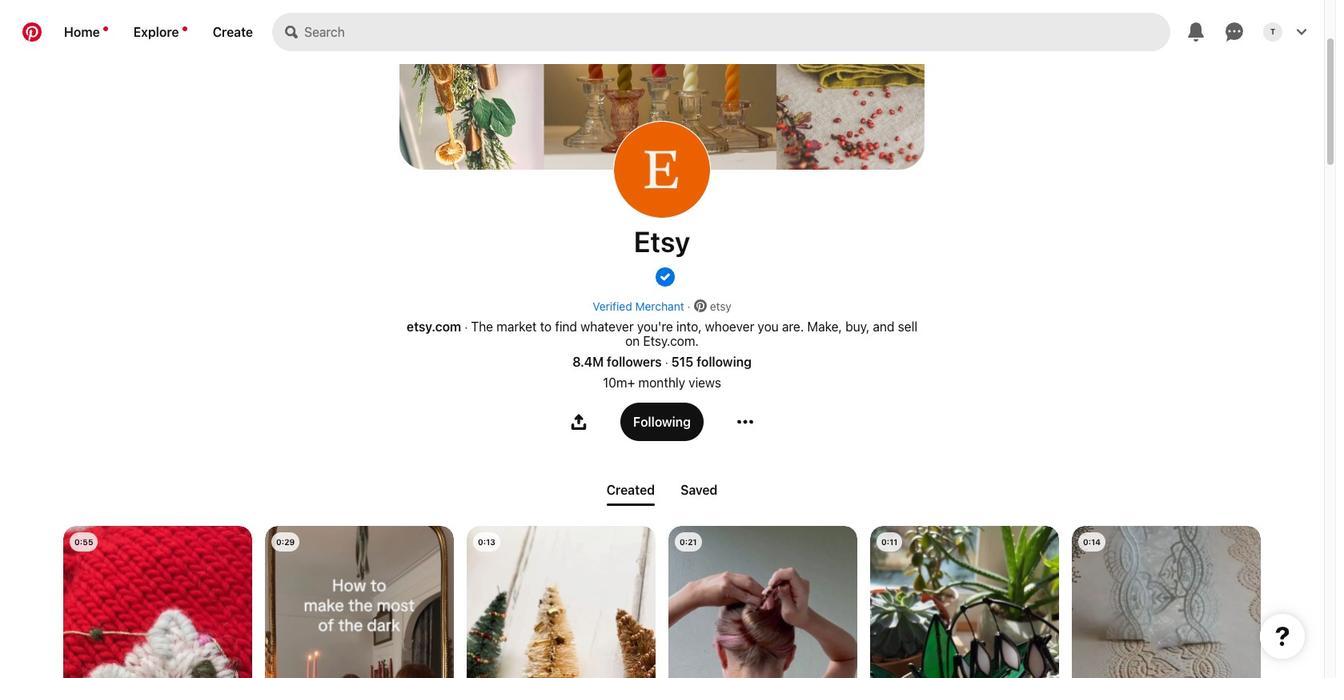 Task type: vqa. For each thing, say whether or not it's contained in the screenshot.
Verified Merchant · at the top of page
yes



Task type: locate. For each thing, give the bounding box(es) containing it.
following button
[[620, 403, 704, 441]]

notifications image inside "explore" link
[[182, 26, 187, 31]]

notifications image right home
[[103, 26, 108, 31]]

notifications image inside home link
[[103, 26, 108, 31]]

created link
[[600, 476, 661, 506]]

2 vertical spatial ·
[[665, 355, 668, 369]]

list
[[0, 526, 1324, 678]]

tara schultz image
[[1263, 22, 1283, 42]]

· left the pinterest icon
[[688, 299, 691, 313]]

· left 515
[[665, 355, 668, 369]]

etsy.com · the market to find whatever you're into, whoever you are. make, buy, and sell on etsy.com. 8.4m followers · 515 following 10m+ monthly views
[[407, 319, 918, 390]]

you
[[758, 319, 779, 334]]

1 horizontal spatial notifications image
[[182, 26, 187, 31]]

etsy
[[710, 299, 732, 313]]

1 horizontal spatial ·
[[665, 355, 668, 369]]

0 horizontal spatial ·
[[465, 320, 468, 334]]

sell
[[898, 319, 918, 334]]

·
[[688, 299, 691, 313], [465, 320, 468, 334], [665, 355, 668, 369]]

2 notifications image from the left
[[182, 26, 187, 31]]

verified merchant ·
[[593, 299, 691, 313]]

create link
[[200, 13, 266, 51]]

make,
[[807, 319, 842, 334]]

and
[[873, 319, 895, 334]]

2 horizontal spatial ·
[[688, 299, 691, 313]]

are.
[[782, 319, 804, 334]]

the
[[471, 319, 493, 334]]

planning the coziest night in with etsy finds cozy vibes, cozy blanket, cozy aesthetic, winter candles image
[[265, 526, 454, 678]]

profile cover image image
[[400, 0, 925, 170]]

etsy
[[634, 224, 690, 259]]

monthly
[[639, 376, 685, 390]]

whatever
[[581, 319, 634, 334]]

explore link
[[121, 13, 200, 51]]

· left the
[[465, 320, 468, 334]]

515
[[672, 355, 694, 369]]

1 notifications image from the left
[[103, 26, 108, 31]]

8.4m
[[573, 355, 604, 369]]

0 horizontal spatial notifications image
[[103, 26, 108, 31]]

no need to worry about overwatering here🪴 this lovely lily of the valley is just one of the newest creations from hannah of etsy shop sandandfireworks stained glass, glass work, glass pattern, glass cutting image
[[870, 526, 1059, 678]]

notifications image
[[103, 26, 108, 31], [182, 26, 187, 31]]

wait for the end, it's so worth it 🐱 hand-knit design by the oh-so-talented etsy seller vickyknits knitting, embroidery, knitting pattens, holiday knitting, holiday sweater image
[[63, 526, 252, 678]]

views
[[689, 376, 721, 390]]

1 vertical spatial ·
[[465, 320, 468, 334]]

market
[[497, 319, 537, 334]]

10m+
[[603, 376, 635, 390]]

explore
[[134, 25, 179, 39]]

notifications image right explore
[[182, 26, 187, 31]]

saved
[[681, 483, 718, 497]]

created
[[607, 483, 655, 497]]

buy,
[[846, 319, 870, 334]]

create
[[213, 25, 253, 39]]



Task type: describe. For each thing, give the bounding box(es) containing it.
followers
[[607, 355, 662, 369]]

etsy.com link
[[407, 319, 461, 334]]

Search text field
[[304, 13, 1171, 51]]

to
[[540, 319, 552, 334]]

you're
[[637, 319, 673, 334]]

notifications image for home
[[103, 26, 108, 31]]

on
[[625, 334, 640, 348]]

following
[[633, 415, 691, 429]]

home link
[[51, 13, 121, 51]]

search icon image
[[285, 26, 298, 38]]

home
[[64, 25, 100, 39]]

as if we couldn't love mini trees any more. etsy shop laineirenedesigns ups the game with holiday decor 🎄 image
[[467, 526, 656, 678]]

notifications image for explore
[[182, 26, 187, 31]]

etsy image
[[614, 122, 710, 218]]

pinterest image
[[694, 299, 707, 312]]

saved link
[[674, 476, 724, 504]]

verified
[[593, 299, 632, 313]]

merchant verification badge icon image
[[656, 267, 675, 287]]

ireland based etsy seller mairistone decided to incorporate lace into her work earlier this year, making tea lights and lamps. to say we're obsessed might be an understatement 🕯️ lacework, porcelain lamps, porcelain art image
[[1072, 526, 1261, 678]]

merchant
[[635, 299, 684, 313]]

0 vertical spatial ·
[[688, 299, 691, 313]]

etsy.com.
[[643, 334, 699, 348]]

find
[[555, 319, 577, 334]]

following
[[697, 355, 752, 369]]

simple, beautiful, and seemingly effortless hairstyle for your holiday parties ❤️ pick up one of these lovely french hair pins from etsy seller ninicojewelry diy hair style, hair tips, holiday hair styles image
[[669, 526, 857, 678]]

into,
[[677, 319, 702, 334]]

whoever
[[705, 319, 754, 334]]

etsy.com
[[407, 319, 461, 334]]



